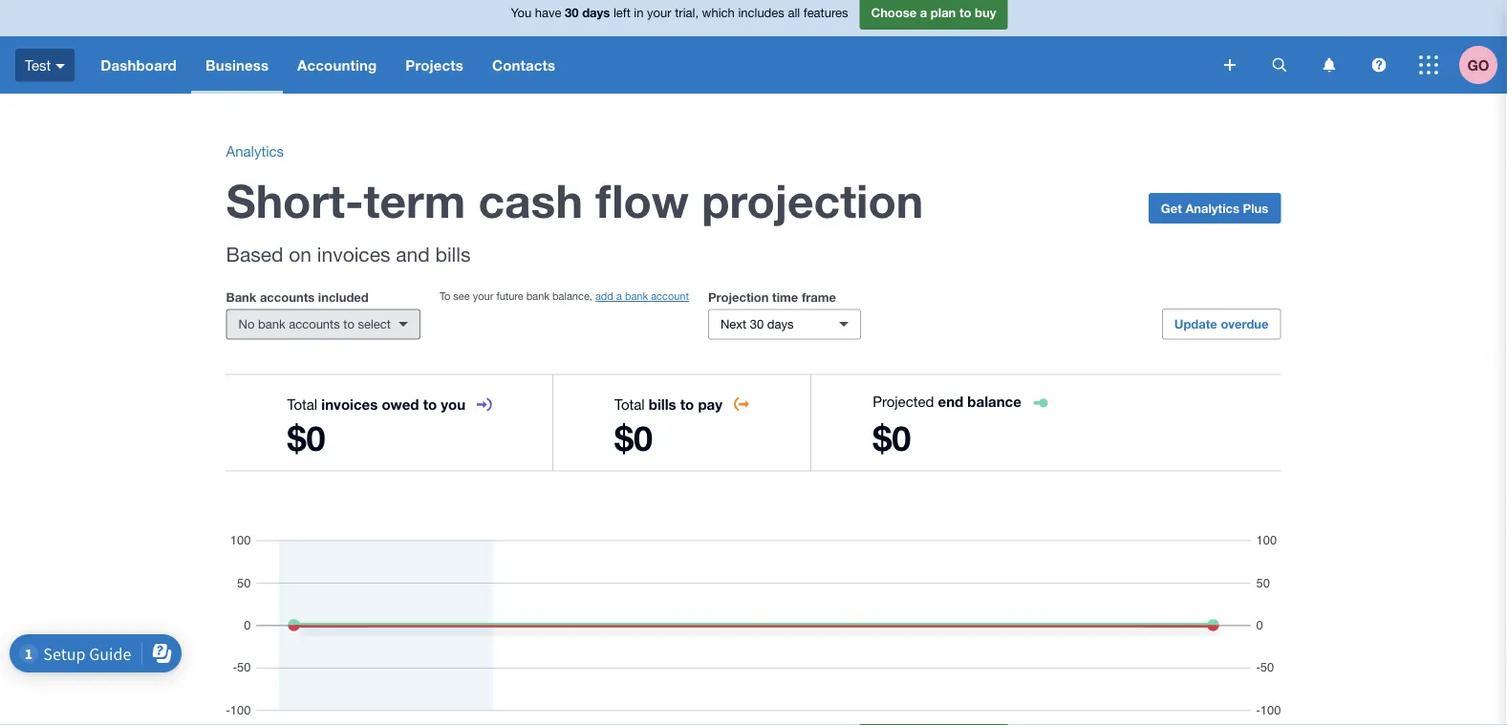 Task type: locate. For each thing, give the bounding box(es) containing it.
projected end balance
[[873, 393, 1022, 411]]

bank right no
[[258, 317, 286, 332]]

total bills to pay $0
[[615, 396, 723, 459]]

cash
[[479, 173, 583, 228]]

1 total from the left
[[287, 396, 318, 413]]

0 vertical spatial days
[[583, 5, 610, 20]]

svg image
[[1420, 55, 1439, 75], [1225, 59, 1236, 71], [56, 64, 65, 69]]

analytics up short-
[[226, 142, 284, 159]]

analytics right get
[[1186, 201, 1240, 216]]

0 horizontal spatial $0
[[287, 418, 326, 459]]

accounts
[[260, 290, 315, 305], [289, 317, 340, 332]]

total invoices owed to you $0
[[287, 396, 466, 459]]

dashboard
[[101, 56, 177, 74]]

2 svg image from the left
[[1324, 58, 1336, 72]]

invoices left owed
[[322, 396, 378, 413]]

0 vertical spatial a
[[921, 5, 928, 20]]

banner containing dashboard
[[0, 0, 1508, 94]]

test button
[[0, 36, 86, 94]]

a left plan
[[921, 5, 928, 20]]

projected
[[873, 393, 935, 410]]

2 $0 from the left
[[615, 418, 653, 459]]

next 30 days button
[[709, 309, 862, 340]]

accounts inside popup button
[[289, 317, 340, 332]]

plus
[[1244, 201, 1269, 216]]

1 horizontal spatial $0
[[615, 418, 653, 459]]

included
[[318, 290, 369, 305]]

days
[[583, 5, 610, 20], [768, 317, 794, 332]]

your right in
[[647, 5, 672, 20]]

svg image
[[1273, 58, 1288, 72], [1324, 58, 1336, 72], [1373, 58, 1387, 72]]

2 horizontal spatial $0
[[873, 418, 911, 459]]

0 horizontal spatial svg image
[[1273, 58, 1288, 72]]

to
[[960, 5, 972, 20], [344, 317, 355, 332], [423, 396, 437, 413], [681, 396, 694, 413]]

you have 30 days left in your trial, which includes all features
[[511, 5, 849, 20]]

accounts down bank accounts included
[[289, 317, 340, 332]]

1 horizontal spatial total
[[615, 396, 645, 413]]

your
[[647, 5, 672, 20], [473, 290, 494, 303]]

bills
[[436, 242, 471, 266], [649, 396, 677, 413]]

business button
[[191, 36, 283, 94]]

1 vertical spatial your
[[473, 290, 494, 303]]

to left select
[[344, 317, 355, 332]]

to left buy
[[960, 5, 972, 20]]

invoices up the included
[[317, 242, 391, 266]]

get
[[1162, 201, 1183, 216]]

projection
[[702, 173, 924, 228]]

0 horizontal spatial a
[[617, 290, 622, 303]]

1 horizontal spatial 30
[[750, 317, 764, 332]]

2 horizontal spatial svg image
[[1373, 58, 1387, 72]]

1 vertical spatial days
[[768, 317, 794, 332]]

a
[[921, 5, 928, 20], [617, 290, 622, 303]]

1 vertical spatial 30
[[750, 317, 764, 332]]

total for you
[[287, 396, 318, 413]]

3 svg image from the left
[[1373, 58, 1387, 72]]

1 svg image from the left
[[1273, 58, 1288, 72]]

includes
[[739, 5, 785, 20]]

based on invoices and bills
[[226, 242, 471, 266]]

0 vertical spatial bills
[[436, 242, 471, 266]]

bills right and
[[436, 242, 471, 266]]

2 total from the left
[[615, 396, 645, 413]]

30 right 'next'
[[750, 317, 764, 332]]

a right add
[[617, 290, 622, 303]]

0 horizontal spatial bank
[[258, 317, 286, 332]]

$0
[[287, 418, 326, 459], [615, 418, 653, 459], [873, 418, 911, 459]]

total inside 'total bills to pay $0'
[[615, 396, 645, 413]]

next 30 days
[[721, 317, 794, 332]]

all
[[788, 5, 801, 20]]

projects button
[[391, 36, 478, 94]]

overdue
[[1221, 317, 1269, 332]]

30
[[565, 5, 579, 20], [750, 317, 764, 332]]

your right see
[[473, 290, 494, 303]]

add a bank account link
[[596, 290, 689, 303]]

total down no bank accounts to select
[[287, 396, 318, 413]]

to left pay
[[681, 396, 694, 413]]

1 horizontal spatial bills
[[649, 396, 677, 413]]

0 horizontal spatial 30
[[565, 5, 579, 20]]

1 horizontal spatial days
[[768, 317, 794, 332]]

bank right the future
[[527, 290, 550, 303]]

to inside no bank accounts to select popup button
[[344, 317, 355, 332]]

0 horizontal spatial total
[[287, 396, 318, 413]]

bills left pay
[[649, 396, 677, 413]]

and
[[396, 242, 430, 266]]

analytics inside button
[[1186, 201, 1240, 216]]

1 vertical spatial invoices
[[322, 396, 378, 413]]

0 horizontal spatial svg image
[[56, 64, 65, 69]]

2 horizontal spatial bank
[[625, 290, 648, 303]]

based
[[226, 242, 283, 266]]

contacts button
[[478, 36, 570, 94]]

bank
[[527, 290, 550, 303], [625, 290, 648, 303], [258, 317, 286, 332]]

go
[[1468, 56, 1490, 74]]

1 vertical spatial bills
[[649, 396, 677, 413]]

1 $0 from the left
[[287, 418, 326, 459]]

1 horizontal spatial your
[[647, 5, 672, 20]]

update overdue button
[[1163, 309, 1282, 340]]

days down time
[[768, 317, 794, 332]]

30 inside next 30 days popup button
[[750, 317, 764, 332]]

analytics
[[226, 142, 284, 159], [1186, 201, 1240, 216]]

analytics link
[[226, 142, 284, 159]]

you
[[511, 5, 532, 20]]

navigation
[[86, 36, 1212, 94]]

1 vertical spatial analytics
[[1186, 201, 1240, 216]]

your inside banner
[[647, 5, 672, 20]]

time
[[773, 290, 799, 305]]

to inside total invoices owed to you $0
[[423, 396, 437, 413]]

30 right have
[[565, 5, 579, 20]]

buy
[[975, 5, 997, 20]]

days left left
[[583, 5, 610, 20]]

total left pay
[[615, 396, 645, 413]]

1 vertical spatial accounts
[[289, 317, 340, 332]]

go button
[[1460, 36, 1508, 94]]

invoices
[[317, 242, 391, 266], [322, 396, 378, 413]]

left
[[614, 5, 631, 20]]

accounts up no bank accounts to select
[[260, 290, 315, 305]]

plan
[[931, 5, 957, 20]]

get analytics plus
[[1162, 201, 1269, 216]]

total inside total invoices owed to you $0
[[287, 396, 318, 413]]

0 vertical spatial analytics
[[226, 142, 284, 159]]

in
[[634, 5, 644, 20]]

choose a plan to buy
[[872, 5, 997, 20]]

short-
[[226, 173, 364, 228]]

projection
[[709, 290, 769, 305]]

0 vertical spatial your
[[647, 5, 672, 20]]

bank right add
[[625, 290, 648, 303]]

no
[[239, 317, 255, 332]]

0 horizontal spatial bills
[[436, 242, 471, 266]]

banner
[[0, 0, 1508, 94]]

update overdue
[[1175, 317, 1269, 332]]

to left you
[[423, 396, 437, 413]]

select
[[358, 317, 391, 332]]

1 horizontal spatial svg image
[[1324, 58, 1336, 72]]

have
[[535, 5, 562, 20]]

$0 inside total invoices owed to you $0
[[287, 418, 326, 459]]

0 horizontal spatial analytics
[[226, 142, 284, 159]]

1 horizontal spatial analytics
[[1186, 201, 1240, 216]]

0 vertical spatial accounts
[[260, 290, 315, 305]]

total
[[287, 396, 318, 413], [615, 396, 645, 413]]



Task type: describe. For each thing, give the bounding box(es) containing it.
frame
[[802, 290, 837, 305]]

navigation containing dashboard
[[86, 36, 1212, 94]]

invoices inside total invoices owed to you $0
[[322, 396, 378, 413]]

to for total invoices owed to you $0
[[423, 396, 437, 413]]

days inside popup button
[[768, 317, 794, 332]]

accounting
[[297, 56, 377, 74]]

to inside 'total bills to pay $0'
[[681, 396, 694, 413]]

owed
[[382, 396, 419, 413]]

get analytics plus button
[[1149, 193, 1282, 224]]

business
[[206, 56, 269, 74]]

1 horizontal spatial svg image
[[1225, 59, 1236, 71]]

1 horizontal spatial a
[[921, 5, 928, 20]]

choose
[[872, 5, 917, 20]]

bank inside popup button
[[258, 317, 286, 332]]

no bank accounts to select button
[[226, 309, 421, 340]]

you
[[441, 396, 466, 413]]

total for $0
[[615, 396, 645, 413]]

add
[[596, 290, 614, 303]]

to see your future bank balance, add a bank account
[[440, 290, 689, 303]]

update
[[1175, 317, 1218, 332]]

1 horizontal spatial bank
[[527, 290, 550, 303]]

bills inside 'total bills to pay $0'
[[649, 396, 677, 413]]

on
[[289, 242, 312, 266]]

svg image inside test popup button
[[56, 64, 65, 69]]

see
[[454, 290, 470, 303]]

future
[[497, 290, 524, 303]]

test
[[25, 57, 51, 73]]

2 horizontal spatial svg image
[[1420, 55, 1439, 75]]

accounting button
[[283, 36, 391, 94]]

to
[[440, 290, 451, 303]]

contacts
[[492, 56, 556, 74]]

dashboard link
[[86, 36, 191, 94]]

to for no bank accounts to select
[[344, 317, 355, 332]]

$0 inside 'total bills to pay $0'
[[615, 418, 653, 459]]

account
[[651, 290, 689, 303]]

to for choose a plan to buy
[[960, 5, 972, 20]]

balance
[[968, 393, 1022, 411]]

flow
[[596, 173, 689, 228]]

projects
[[406, 56, 464, 74]]

features
[[804, 5, 849, 20]]

end
[[939, 393, 964, 411]]

next
[[721, 317, 747, 332]]

balance,
[[553, 290, 593, 303]]

0 vertical spatial invoices
[[317, 242, 391, 266]]

projection time frame
[[709, 290, 837, 305]]

pay
[[698, 396, 723, 413]]

no bank accounts to select
[[239, 317, 391, 332]]

short-term cash flow projection
[[226, 173, 924, 228]]

bank accounts included
[[226, 290, 369, 305]]

term
[[364, 173, 466, 228]]

1 vertical spatial a
[[617, 290, 622, 303]]

which
[[702, 5, 735, 20]]

0 vertical spatial 30
[[565, 5, 579, 20]]

trial,
[[675, 5, 699, 20]]

0 horizontal spatial your
[[473, 290, 494, 303]]

0 horizontal spatial days
[[583, 5, 610, 20]]

3 $0 from the left
[[873, 418, 911, 459]]

bank
[[226, 290, 257, 305]]



Task type: vqa. For each thing, say whether or not it's contained in the screenshot.
Short-
yes



